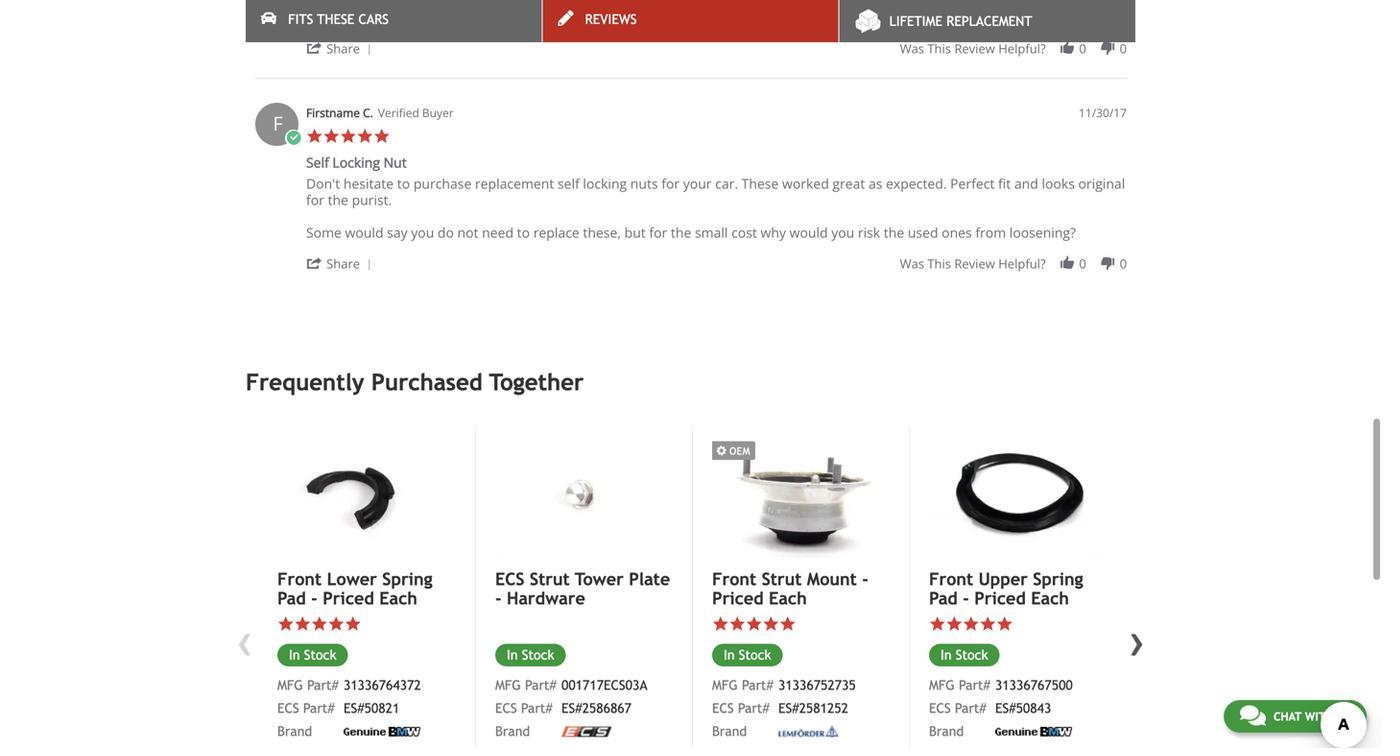 Task type: describe. For each thing, give the bounding box(es) containing it.
car.
[[716, 174, 739, 193]]

1 would from the left
[[345, 223, 384, 242]]

firstname c. verified buyer
[[306, 105, 454, 121]]

priced for front lower spring pad - priced each
[[323, 588, 374, 608]]

firstname
[[306, 105, 360, 121]]

comments image
[[1241, 704, 1267, 727]]

self
[[558, 174, 580, 193]]

0 right vote up review by seanc529 on 30 oct 2021 image
[[1080, 40, 1087, 57]]

ecs inside ecs strut tower plate - hardware
[[496, 569, 525, 589]]

ecs for front upper spring pad - priced each
[[930, 701, 951, 716]]

loosening?
[[1010, 223, 1077, 242]]

why
[[761, 223, 787, 242]]

was for group for share dropdown button associated with vote up review by seanc529 on 30 oct 2021 image
[[900, 40, 925, 57]]

for right but
[[650, 223, 668, 242]]

us
[[1338, 710, 1351, 723]]

1 you from the left
[[411, 223, 434, 242]]

this for group for share dropdown button associated with vote up review by seanc529 on 30 oct 2021 image
[[928, 40, 952, 57]]

each for front upper spring pad - priced each
[[1032, 588, 1070, 608]]

mfg for front strut mount - priced each
[[713, 678, 738, 693]]

lifetime replacement
[[890, 13, 1033, 29]]

this for group related to vote up review by firstname c. on 30 nov 2017 image's share dropdown button
[[928, 255, 952, 272]]

some
[[306, 223, 342, 242]]

original
[[1079, 174, 1126, 193]]

part# left 31336752735
[[742, 678, 774, 693]]

front lower spring pad - priced each image
[[278, 426, 454, 559]]

purist.
[[352, 191, 392, 209]]

- for front upper spring pad - priced each
[[963, 588, 970, 608]]

self locking nut
[[306, 153, 407, 172]]

chat with us link
[[1224, 700, 1368, 733]]

es#50843
[[996, 701, 1052, 716]]

›
[[1130, 615, 1146, 667]]

replacement
[[947, 13, 1033, 29]]

the inside don't hesitate to purchase replacement self locking nuts for your car. these worked great as expected. perfect fit and looks original for the purist.
[[328, 191, 349, 209]]

in for front strut mount - priced each
[[724, 647, 735, 663]]

front for front upper spring pad - priced each
[[930, 569, 974, 589]]

ecs strut tower plate - hardware
[[496, 569, 671, 608]]

hardware
[[507, 588, 586, 608]]

worked
[[783, 174, 830, 193]]

chat
[[1274, 710, 1302, 723]]

share for seperator icon
[[327, 40, 360, 57]]

front lower spring pad - priced each
[[278, 569, 433, 608]]

ecs inside mfg part# 001717ecs03a ecs part# es#2586867 brand
[[496, 701, 517, 716]]

0 right vote up review by firstname c. on 30 nov 2017 image
[[1080, 255, 1087, 272]]

mfg part# 31336752735 ecs part# es#2581252 brand
[[713, 678, 856, 739]]

was this review helpful? for group related to vote up review by firstname c. on 30 nov 2017 image's share dropdown button
[[900, 255, 1046, 272]]

mfg inside mfg part# 001717ecs03a ecs part# es#2586867 brand
[[496, 678, 521, 693]]

used
[[908, 223, 939, 242]]

not
[[458, 223, 479, 242]]

31336764372
[[344, 678, 421, 693]]

mfg part# 001717ecs03a ecs part# es#2586867 brand
[[496, 678, 648, 739]]

es#50821
[[344, 701, 400, 716]]

upper
[[979, 569, 1028, 589]]

expected.
[[887, 174, 947, 193]]

0 right vote down review by firstname c. on 30 nov 2017 image
[[1120, 255, 1128, 272]]

was this review helpful? for group for share dropdown button associated with vote up review by seanc529 on 30 oct 2021 image
[[900, 40, 1046, 57]]

brand inside mfg part# 001717ecs03a ecs part# es#2586867 brand
[[496, 724, 530, 739]]

strut for tower
[[530, 569, 570, 589]]

nut
[[384, 153, 407, 172]]

part# left the 001717ecs03a
[[525, 678, 557, 693]]

ecs strut tower plate - hardware link
[[496, 569, 671, 608]]

part# left es#2586867
[[521, 701, 553, 716]]

stock for front strut mount - priced each
[[739, 647, 772, 663]]

in stock for front strut mount - priced each
[[724, 647, 772, 663]]

0 vertical spatial these
[[317, 12, 355, 27]]

› link
[[1124, 615, 1152, 667]]

front strut mount - priced each
[[713, 569, 869, 608]]

together
[[490, 369, 584, 396]]

fits
[[288, 12, 313, 27]]

but
[[625, 223, 646, 242]]

brand for front lower spring pad - priced each
[[278, 724, 312, 739]]

genuine bmw image for front upper spring pad - priced each
[[996, 727, 1073, 736]]

genuine bmw image for front lower spring pad - priced each
[[344, 727, 421, 736]]

part# left 31336767500
[[959, 678, 991, 693]]

front lower spring pad - priced each link
[[278, 569, 454, 608]]

spring for front upper spring pad - priced each
[[1034, 569, 1084, 589]]

stock for front lower spring pad - priced each
[[304, 647, 337, 663]]

in stock for front lower spring pad - priced each
[[289, 647, 337, 663]]

2 stock from the left
[[522, 647, 555, 663]]

self locking nut heading
[[306, 153, 407, 175]]

all good
[[306, 8, 357, 27]]

part# left es#50843
[[955, 701, 987, 716]]

vote down review by seanc529 on 30 oct 2021 image
[[1100, 40, 1117, 57]]

from
[[976, 223, 1007, 242]]

review for group related to vote up review by firstname c. on 30 nov 2017 image's share dropdown button
[[955, 255, 996, 272]]

share image
[[306, 255, 323, 272]]

tower
[[575, 569, 624, 589]]

share image
[[306, 40, 323, 57]]

fit
[[999, 174, 1012, 193]]

fits these cars
[[288, 12, 389, 27]]

locking
[[333, 153, 380, 172]]

front for front lower spring pad - priced each
[[278, 569, 322, 589]]

do
[[438, 223, 454, 242]]

lifetime
[[890, 13, 943, 29]]

review for group for share dropdown button associated with vote up review by seanc529 on 30 oct 2021 image
[[955, 40, 996, 57]]

replace
[[534, 223, 580, 242]]

- for front lower spring pad - priced each
[[311, 588, 318, 608]]

ecs image
[[562, 726, 612, 737]]

purchase
[[414, 174, 472, 193]]

in for front lower spring pad - priced each
[[289, 647, 300, 663]]

reviews
[[585, 12, 637, 27]]

es#2581252
[[779, 701, 849, 716]]

hesitate
[[344, 174, 394, 193]]

seperator image
[[364, 44, 375, 56]]

lower
[[327, 569, 377, 589]]

mfg part# 31336764372 ecs part# es#50821 brand
[[278, 678, 421, 739]]

great
[[833, 174, 866, 193]]

reviews link
[[543, 0, 839, 42]]

verified
[[378, 105, 420, 121]]

spring for front lower spring pad - priced each
[[383, 569, 433, 589]]

all
[[306, 8, 322, 27]]

lifetime replacement link
[[840, 0, 1136, 42]]

plate
[[629, 569, 671, 589]]

need
[[482, 223, 514, 242]]

2 in from the left
[[507, 647, 518, 663]]

11/30/17
[[1080, 105, 1128, 121]]

brand for front upper spring pad - priced each
[[930, 724, 964, 739]]



Task type: vqa. For each thing, say whether or not it's contained in the screenshot.
THE ADDITIONAL
no



Task type: locate. For each thing, give the bounding box(es) containing it.
2 share button from the top
[[306, 254, 379, 272]]

some would say you do not need to replace these, but for the small cost why would you risk the used ones from loosening?
[[306, 223, 1077, 242]]

2 horizontal spatial priced
[[975, 588, 1027, 608]]

chat with us
[[1274, 710, 1351, 723]]

stock for front upper spring pad - priced each
[[956, 647, 989, 663]]

mfg for front upper spring pad - priced each
[[930, 678, 955, 693]]

front left upper on the right
[[930, 569, 974, 589]]

group for share dropdown button associated with vote up review by seanc529 on 30 oct 2021 image
[[900, 40, 1128, 57]]

ecs for front lower spring pad - priced each
[[278, 701, 299, 716]]

ecs inside mfg part# 31336767500 ecs part# es#50843 brand
[[930, 701, 951, 716]]

small
[[695, 223, 728, 242]]

front upper spring pad - priced each link
[[930, 569, 1105, 608]]

2 horizontal spatial the
[[884, 223, 905, 242]]

3 priced from the left
[[975, 588, 1027, 608]]

these,
[[583, 223, 621, 242]]

front strut mount - priced each image
[[713, 426, 888, 558]]

this
[[928, 40, 952, 57], [928, 255, 952, 272]]

0 horizontal spatial genuine bmw image
[[344, 727, 421, 736]]

priced inside the "front upper spring pad - priced each"
[[975, 588, 1027, 608]]

fits these cars link
[[246, 0, 542, 42]]

part# left es#50821
[[303, 701, 335, 716]]

3 in from the left
[[724, 647, 735, 663]]

ecs left es#2586867
[[496, 701, 517, 716]]

as
[[869, 174, 883, 193]]

share button for vote up review by seanc529 on 30 oct 2021 image
[[306, 39, 379, 57]]

vote down review by firstname c. on 30 nov 2017 image
[[1100, 255, 1117, 272]]

1 mfg from the left
[[278, 678, 303, 693]]

ecs left tower
[[496, 569, 525, 589]]

review down from
[[955, 255, 996, 272]]

ecs for front strut mount - priced each
[[713, 701, 734, 716]]

in stock
[[289, 647, 337, 663], [507, 647, 555, 663], [724, 647, 772, 663], [941, 647, 989, 663]]

2 brand from the left
[[496, 724, 530, 739]]

brand inside mfg part# 31336764372 ecs part# es#50821 brand
[[278, 724, 312, 739]]

to down nut
[[397, 174, 410, 193]]

you left do
[[411, 223, 434, 242]]

0 horizontal spatial pad
[[278, 588, 306, 608]]

stock
[[304, 647, 337, 663], [522, 647, 555, 663], [739, 647, 772, 663], [956, 647, 989, 663]]

was this review helpful? down lifetime replacement on the top of page
[[900, 40, 1046, 57]]

front
[[278, 569, 322, 589], [713, 569, 757, 589], [930, 569, 974, 589]]

- left lower
[[311, 588, 318, 608]]

helpful? down the loosening?
[[999, 255, 1046, 272]]

mfg part# 31336767500 ecs part# es#50843 brand
[[930, 678, 1074, 739]]

2 group from the top
[[900, 255, 1128, 272]]

0 horizontal spatial each
[[380, 588, 418, 608]]

- right mount
[[863, 569, 869, 589]]

strut
[[530, 569, 570, 589], [762, 569, 802, 589]]

mfg inside mfg part# 31336764372 ecs part# es#50821 brand
[[278, 678, 303, 693]]

ecs left es#50821
[[278, 701, 299, 716]]

1 in stock from the left
[[289, 647, 337, 663]]

priced up 31336767500
[[975, 588, 1027, 608]]

helpful? down replacement
[[999, 40, 1046, 57]]

helpful? for vote up review by seanc529 on 30 oct 2021 image
[[999, 40, 1046, 57]]

2 strut from the left
[[762, 569, 802, 589]]

front upper spring pad - priced each image
[[930, 426, 1105, 558]]

1 helpful? from the top
[[999, 40, 1046, 57]]

stock up mfg part# 31336767500 ecs part# es#50843 brand
[[956, 647, 989, 663]]

this down lifetime replacement on the top of page
[[928, 40, 952, 57]]

part# left 31336764372
[[307, 678, 339, 693]]

mfg
[[278, 678, 303, 693], [496, 678, 521, 693], [713, 678, 738, 693], [930, 678, 955, 693]]

es#2586867
[[562, 701, 632, 716]]

frequently
[[246, 369, 365, 396]]

verified buyer heading
[[378, 105, 454, 121]]

1 horizontal spatial genuine bmw image
[[996, 727, 1073, 736]]

1 horizontal spatial spring
[[1034, 569, 1084, 589]]

mfg left 31336752735
[[713, 678, 738, 693]]

1 priced from the left
[[323, 588, 374, 608]]

0 vertical spatial helpful?
[[999, 40, 1046, 57]]

1 pad from the left
[[278, 588, 306, 608]]

3 stock from the left
[[739, 647, 772, 663]]

2 spring from the left
[[1034, 569, 1084, 589]]

1 horizontal spatial to
[[517, 223, 530, 242]]

group down from
[[900, 255, 1128, 272]]

1 genuine bmw image from the left
[[344, 727, 421, 736]]

pad left upper on the right
[[930, 588, 958, 608]]

2 was from the top
[[900, 255, 925, 272]]

0 vertical spatial to
[[397, 174, 410, 193]]

2 mfg from the left
[[496, 678, 521, 693]]

review date 11/30/17 element
[[1080, 105, 1128, 121]]

would right why
[[790, 223, 828, 242]]

with
[[1306, 710, 1334, 723]]

front inside front strut mount - priced each
[[713, 569, 757, 589]]

star image
[[306, 128, 323, 145], [323, 128, 340, 145], [340, 128, 357, 145], [357, 128, 374, 145], [294, 616, 311, 633], [328, 616, 345, 633], [746, 616, 763, 633], [763, 616, 780, 633], [780, 616, 797, 633], [930, 616, 946, 633], [946, 616, 963, 633], [980, 616, 997, 633], [997, 616, 1014, 633]]

4 brand from the left
[[930, 724, 964, 739]]

stock down hardware
[[522, 647, 555, 663]]

f
[[273, 110, 283, 137]]

1 vertical spatial helpful?
[[999, 255, 1046, 272]]

pad for front upper spring pad - priced each
[[930, 588, 958, 608]]

share button down some
[[306, 254, 379, 272]]

0 horizontal spatial to
[[397, 174, 410, 193]]

ecs left es#50843
[[930, 701, 951, 716]]

1 vertical spatial to
[[517, 223, 530, 242]]

brand for front strut mount - priced each
[[713, 724, 747, 739]]

buyer
[[423, 105, 454, 121]]

this down used
[[928, 255, 952, 272]]

the right risk
[[884, 223, 905, 242]]

0 horizontal spatial front
[[278, 569, 322, 589]]

spring
[[383, 569, 433, 589], [1034, 569, 1084, 589]]

1 vertical spatial these
[[742, 174, 779, 193]]

these right 'fits'
[[317, 12, 355, 27]]

locking
[[583, 174, 627, 193]]

mount
[[808, 569, 857, 589]]

to right 'need'
[[517, 223, 530, 242]]

1 this from the top
[[928, 40, 952, 57]]

front inside the "front upper spring pad - priced each"
[[930, 569, 974, 589]]

1 vertical spatial was
[[900, 255, 925, 272]]

in stock up mfg part# 31336752735 ecs part# es#2581252 brand
[[724, 647, 772, 663]]

star image
[[374, 128, 390, 145], [278, 616, 294, 633], [311, 616, 328, 633], [345, 616, 362, 633], [713, 616, 729, 633], [729, 616, 746, 633], [963, 616, 980, 633]]

in stock down hardware
[[507, 647, 555, 663]]

strut left tower
[[530, 569, 570, 589]]

share button down 'fits these cars'
[[306, 39, 379, 57]]

the left purist.
[[328, 191, 349, 209]]

front for front strut mount - priced each
[[713, 569, 757, 589]]

share
[[327, 40, 360, 57], [327, 255, 360, 272]]

1 vertical spatial was this review helpful?
[[900, 255, 1046, 272]]

part# left es#2581252
[[738, 701, 770, 716]]

2 in stock from the left
[[507, 647, 555, 663]]

helpful?
[[999, 40, 1046, 57], [999, 255, 1046, 272]]

0 vertical spatial was this review helpful?
[[900, 40, 1046, 57]]

1 horizontal spatial priced
[[713, 588, 764, 608]]

1 spring from the left
[[383, 569, 433, 589]]

1 horizontal spatial would
[[790, 223, 828, 242]]

to inside don't hesitate to purchase replacement self locking nuts for your car. these worked great as expected. perfect fit and looks original for the purist.
[[397, 174, 410, 193]]

1 stock from the left
[[304, 647, 337, 663]]

1 each from the left
[[380, 588, 418, 608]]

strut inside front strut mount - priced each
[[762, 569, 802, 589]]

cost
[[732, 223, 758, 242]]

for right nuts
[[662, 174, 680, 193]]

self
[[306, 153, 329, 172]]

1 horizontal spatial the
[[671, 223, 692, 242]]

these right car. at the right top
[[742, 174, 779, 193]]

share button
[[306, 39, 379, 57], [306, 254, 379, 272]]

0 horizontal spatial priced
[[323, 588, 374, 608]]

pad for front lower spring pad - priced each
[[278, 588, 306, 608]]

1 group from the top
[[900, 40, 1128, 57]]

these
[[317, 12, 355, 27], [742, 174, 779, 193]]

was this review helpful?
[[900, 40, 1046, 57], [900, 255, 1046, 272]]

f tab panel
[[246, 0, 1137, 293]]

2 pad from the left
[[930, 588, 958, 608]]

genuine bmw image down es#50821
[[344, 727, 421, 736]]

genuine bmw image
[[344, 727, 421, 736], [996, 727, 1073, 736]]

each inside front strut mount - priced each
[[769, 588, 807, 608]]

was down used
[[900, 255, 925, 272]]

you left risk
[[832, 223, 855, 242]]

group
[[900, 40, 1128, 57], [900, 255, 1128, 272]]

- for ecs strut tower plate - hardware
[[496, 588, 502, 608]]

front upper spring pad - priced each
[[930, 569, 1084, 608]]

in up mfg part# 31336752735 ecs part# es#2581252 brand
[[724, 647, 735, 663]]

0 vertical spatial group
[[900, 40, 1128, 57]]

2 you from the left
[[832, 223, 855, 242]]

1 vertical spatial group
[[900, 255, 1128, 272]]

to
[[397, 174, 410, 193], [517, 223, 530, 242]]

share left seperator image
[[327, 255, 360, 272]]

in up mfg part# 31336767500 ecs part# es#50843 brand
[[941, 647, 952, 663]]

in stock up mfg part# 31336767500 ecs part# es#50843 brand
[[941, 647, 989, 663]]

replacement
[[475, 174, 555, 193]]

ecs left es#2581252
[[713, 701, 734, 716]]

2 genuine bmw image from the left
[[996, 727, 1073, 736]]

1 front from the left
[[278, 569, 322, 589]]

1 brand from the left
[[278, 724, 312, 739]]

0 vertical spatial review
[[955, 40, 996, 57]]

share left seperator icon
[[327, 40, 360, 57]]

front right plate
[[713, 569, 757, 589]]

don't hesitate to purchase replacement self locking nuts for your car. these worked great as expected. perfect fit and looks original for the purist.
[[306, 174, 1126, 209]]

the left small
[[671, 223, 692, 242]]

1 vertical spatial share
[[327, 255, 360, 272]]

3 front from the left
[[930, 569, 974, 589]]

0 vertical spatial this
[[928, 40, 952, 57]]

looks
[[1043, 174, 1076, 193]]

spring right upper on the right
[[1034, 569, 1084, 589]]

front strut mount - priced each link
[[713, 569, 888, 608]]

front left lower
[[278, 569, 322, 589]]

would left say
[[345, 223, 384, 242]]

- inside front lower spring pad - priced each
[[311, 588, 318, 608]]

1 horizontal spatial these
[[742, 174, 779, 193]]

say
[[387, 223, 408, 242]]

spring inside front lower spring pad - priced each
[[383, 569, 433, 589]]

in stock for front upper spring pad - priced each
[[941, 647, 989, 663]]

ecs inside mfg part# 31336752735 ecs part# es#2581252 brand
[[713, 701, 734, 716]]

2 was this review helpful? from the top
[[900, 255, 1046, 272]]

mfg for front lower spring pad - priced each
[[278, 678, 303, 693]]

1 vertical spatial this
[[928, 255, 952, 272]]

- inside the "front upper spring pad - priced each"
[[963, 588, 970, 608]]

2 would from the left
[[790, 223, 828, 242]]

review down lifetime replacement on the top of page
[[955, 40, 996, 57]]

in stock up mfg part# 31336764372 ecs part# es#50821 brand
[[289, 647, 337, 663]]

priced inside front strut mount - priced each
[[713, 588, 764, 608]]

1 review from the top
[[955, 40, 996, 57]]

cars
[[359, 12, 389, 27]]

was
[[900, 40, 925, 57], [900, 255, 925, 272]]

3 in stock from the left
[[724, 647, 772, 663]]

brand inside mfg part# 31336752735 ecs part# es#2581252 brand
[[713, 724, 747, 739]]

your
[[684, 174, 712, 193]]

0 vertical spatial share button
[[306, 39, 379, 57]]

1 strut from the left
[[530, 569, 570, 589]]

spring right lower
[[383, 569, 433, 589]]

good
[[325, 8, 357, 27]]

priced right plate
[[713, 588, 764, 608]]

2 horizontal spatial each
[[1032, 588, 1070, 608]]

priced up 31336764372
[[323, 588, 374, 608]]

pad inside front lower spring pad - priced each
[[278, 588, 306, 608]]

1 vertical spatial review
[[955, 255, 996, 272]]

ecs strut tower plate - hardware image
[[496, 426, 671, 558]]

perfect
[[951, 174, 995, 193]]

001717ecs03a
[[562, 678, 648, 693]]

2 helpful? from the top
[[999, 255, 1046, 272]]

front inside front lower spring pad - priced each
[[278, 569, 322, 589]]

each right lower
[[380, 588, 418, 608]]

0 horizontal spatial you
[[411, 223, 434, 242]]

part#
[[307, 678, 339, 693], [525, 678, 557, 693], [742, 678, 774, 693], [959, 678, 991, 693], [303, 701, 335, 716], [521, 701, 553, 716], [738, 701, 770, 716], [955, 701, 987, 716]]

2 priced from the left
[[713, 588, 764, 608]]

review
[[955, 40, 996, 57], [955, 255, 996, 272]]

priced inside front lower spring pad - priced each
[[323, 588, 374, 608]]

0 vertical spatial was
[[900, 40, 925, 57]]

4 in from the left
[[941, 647, 952, 663]]

0 horizontal spatial would
[[345, 223, 384, 242]]

1 horizontal spatial each
[[769, 588, 807, 608]]

frequently purchased together
[[246, 369, 584, 396]]

risk
[[858, 223, 881, 242]]

mfg down hardware
[[496, 678, 521, 693]]

- left hardware
[[496, 588, 502, 608]]

31336767500
[[996, 678, 1074, 693]]

- left upper on the right
[[963, 588, 970, 608]]

1 horizontal spatial front
[[713, 569, 757, 589]]

each for front lower spring pad - priced each
[[380, 588, 418, 608]]

priced
[[323, 588, 374, 608], [713, 588, 764, 608], [975, 588, 1027, 608]]

0
[[1080, 40, 1087, 57], [1120, 40, 1128, 57], [1080, 255, 1087, 272], [1120, 255, 1128, 272]]

0 right vote down review by seanc529 on 30 oct 2021 icon
[[1120, 40, 1128, 57]]

1 horizontal spatial pad
[[930, 588, 958, 608]]

in
[[289, 647, 300, 663], [507, 647, 518, 663], [724, 647, 735, 663], [941, 647, 952, 663]]

0 horizontal spatial the
[[328, 191, 349, 209]]

in up mfg part# 31336764372 ecs part# es#50821 brand
[[289, 647, 300, 663]]

2 this from the top
[[928, 255, 952, 272]]

- inside front strut mount - priced each
[[863, 569, 869, 589]]

each inside the "front upper spring pad - priced each"
[[1032, 588, 1070, 608]]

ecs inside mfg part# 31336764372 ecs part# es#50821 brand
[[278, 701, 299, 716]]

strut for mount
[[762, 569, 802, 589]]

share button for vote up review by firstname c. on 30 nov 2017 image
[[306, 254, 379, 272]]

purchased
[[372, 369, 483, 396]]

group for vote up review by firstname c. on 30 nov 2017 image's share dropdown button
[[900, 255, 1128, 272]]

4 in stock from the left
[[941, 647, 989, 663]]

mfg inside mfg part# 31336752735 ecs part# es#2581252 brand
[[713, 678, 738, 693]]

group down replacement
[[900, 40, 1128, 57]]

each inside front lower spring pad - priced each
[[380, 588, 418, 608]]

for up some
[[306, 191, 324, 209]]

ones
[[942, 223, 973, 242]]

each right upper on the right
[[1032, 588, 1070, 608]]

2 each from the left
[[769, 588, 807, 608]]

1 horizontal spatial you
[[832, 223, 855, 242]]

lemforder image
[[779, 726, 839, 737]]

2 share from the top
[[327, 255, 360, 272]]

seperator image
[[364, 259, 375, 271]]

nuts
[[631, 174, 658, 193]]

in for front upper spring pad - priced each
[[941, 647, 952, 663]]

stock up mfg part# 31336752735 ecs part# es#2581252 brand
[[739, 647, 772, 663]]

pad inside the "front upper spring pad - priced each"
[[930, 588, 958, 608]]

1 horizontal spatial strut
[[762, 569, 802, 589]]

helpful? for vote up review by firstname c. on 30 nov 2017 image
[[999, 255, 1046, 272]]

vote up review by firstname c. on 30 nov 2017 image
[[1060, 255, 1076, 272]]

don't
[[306, 174, 340, 193]]

circle checkmark image
[[285, 130, 302, 147]]

1 share from the top
[[327, 40, 360, 57]]

4 mfg from the left
[[930, 678, 955, 693]]

0 horizontal spatial spring
[[383, 569, 433, 589]]

brand inside mfg part# 31336767500 ecs part# es#50843 brand
[[930, 724, 964, 739]]

3 mfg from the left
[[713, 678, 738, 693]]

spring inside the "front upper spring pad - priced each"
[[1034, 569, 1084, 589]]

2 horizontal spatial front
[[930, 569, 974, 589]]

1 was from the top
[[900, 40, 925, 57]]

3 each from the left
[[1032, 588, 1070, 608]]

mfg left 31336764372
[[278, 678, 303, 693]]

for
[[662, 174, 680, 193], [306, 191, 324, 209], [650, 223, 668, 242]]

3 brand from the left
[[713, 724, 747, 739]]

ecs
[[496, 569, 525, 589], [278, 701, 299, 716], [496, 701, 517, 716], [713, 701, 734, 716], [930, 701, 951, 716]]

mfg inside mfg part# 31336767500 ecs part# es#50843 brand
[[930, 678, 955, 693]]

strut left mount
[[762, 569, 802, 589]]

pad left lower
[[278, 588, 306, 608]]

mfg left 31336767500
[[930, 678, 955, 693]]

vote up review by seanc529 on 30 oct 2021 image
[[1060, 40, 1076, 57]]

0 vertical spatial share
[[327, 40, 360, 57]]

in down hardware
[[507, 647, 518, 663]]

1 share button from the top
[[306, 39, 379, 57]]

priced for front upper spring pad - priced each
[[975, 588, 1027, 608]]

1 in from the left
[[289, 647, 300, 663]]

and
[[1015, 174, 1039, 193]]

0 horizontal spatial these
[[317, 12, 355, 27]]

1 vertical spatial share button
[[306, 254, 379, 272]]

2 front from the left
[[713, 569, 757, 589]]

- inside ecs strut tower plate - hardware
[[496, 588, 502, 608]]

1 was this review helpful? from the top
[[900, 40, 1046, 57]]

each left mount
[[769, 588, 807, 608]]

0 horizontal spatial strut
[[530, 569, 570, 589]]

was this review helpful? down ones
[[900, 255, 1046, 272]]

4 stock from the left
[[956, 647, 989, 663]]

these inside don't hesitate to purchase replacement self locking nuts for your car. these worked great as expected. perfect fit and looks original for the purist.
[[742, 174, 779, 193]]

strut inside ecs strut tower plate - hardware
[[530, 569, 570, 589]]

c.
[[363, 105, 373, 121]]

was down lifetime
[[900, 40, 925, 57]]

31336752735
[[779, 678, 856, 693]]

stock up mfg part# 31336764372 ecs part# es#50821 brand
[[304, 647, 337, 663]]

genuine bmw image down es#50843
[[996, 727, 1073, 736]]

2 review from the top
[[955, 255, 996, 272]]

was for group related to vote up review by firstname c. on 30 nov 2017 image's share dropdown button
[[900, 255, 925, 272]]

share for seperator image
[[327, 255, 360, 272]]



